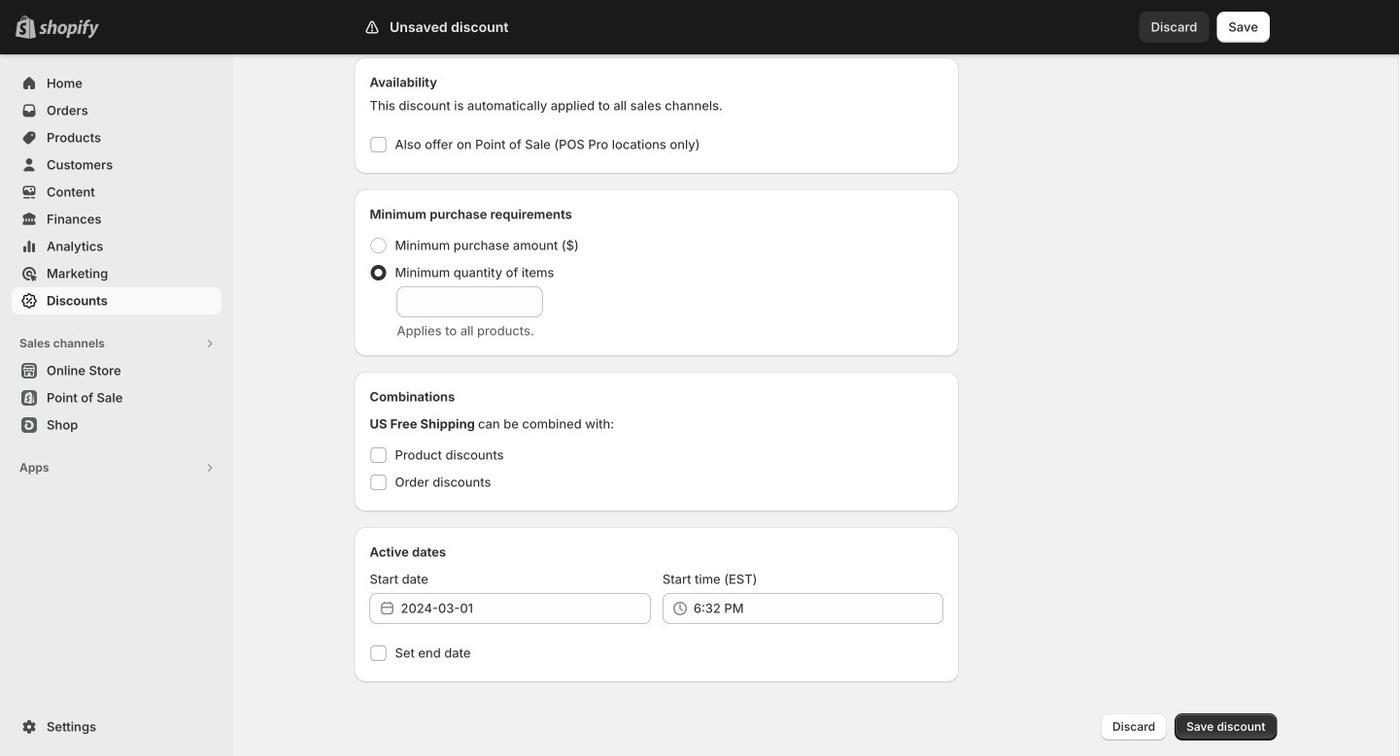 Task type: describe. For each thing, give the bounding box(es) containing it.
shopify image
[[39, 19, 99, 39]]



Task type: locate. For each thing, give the bounding box(es) containing it.
YYYY-MM-DD text field
[[401, 594, 651, 625]]

None text field
[[397, 287, 543, 318]]

Enter time text field
[[694, 594, 944, 625]]



Task type: vqa. For each thing, say whether or not it's contained in the screenshot.
Shopify image
yes



